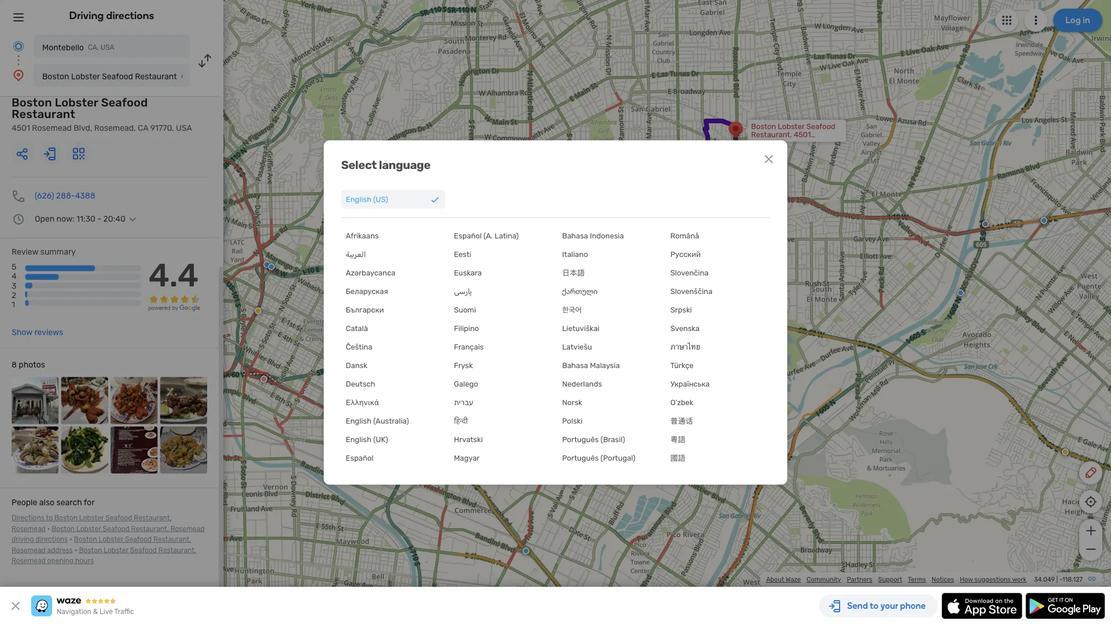 Task type: locate. For each thing, give the bounding box(es) containing it.
1 vertical spatial bahasa
[[563, 361, 588, 370]]

ภาษาไทย
[[671, 343, 701, 351]]

普通话 link
[[666, 412, 770, 431]]

boston inside boston lobster seafood restaurant 4501 rosemead blvd, rosemead, ca 91770, usa
[[12, 96, 52, 109]]

boston down search
[[54, 514, 78, 522]]

1 horizontal spatial usa
[[176, 123, 192, 133]]

restaurant inside button
[[135, 72, 177, 81]]

restaurant up the 91770,
[[135, 72, 177, 81]]

română link
[[666, 227, 770, 245]]

english left (uk)
[[346, 435, 372, 444]]

directions right driving
[[106, 9, 154, 22]]

filipino
[[454, 324, 479, 333]]

lietuviškai link
[[558, 319, 662, 338]]

seafood up boston lobster seafood restaurant 4501 rosemead blvd, rosemead, ca 91770, usa
[[102, 72, 133, 81]]

also
[[39, 498, 55, 508]]

seafood up rosemead,
[[101, 96, 148, 109]]

usa for montebello
[[101, 43, 114, 52]]

پارسی link
[[450, 282, 554, 301]]

open
[[35, 214, 55, 224]]

bahasa down latviešu
[[563, 361, 588, 370]]

0 horizontal spatial -
[[98, 214, 101, 224]]

restaurant, inside directions to boston lobster seafood restaurant, rosemead
[[134, 514, 172, 522]]

português for português (portugal)
[[563, 454, 599, 463]]

boston inside directions to boston lobster seafood restaurant, rosemead
[[54, 514, 78, 522]]

1 vertical spatial -
[[1060, 576, 1063, 584]]

select language
[[341, 158, 431, 172]]

1 vertical spatial ca,
[[665, 425, 677, 434]]

118.127
[[1063, 576, 1083, 584]]

lobster inside boston lobster seafood restaurant 4501 rosemead blvd, rosemead, ca 91770, usa
[[55, 96, 98, 109]]

rosemead inside boston lobster seafood restaurant, rosemead driving directions
[[171, 525, 205, 533]]

english left (us)
[[346, 195, 372, 204]]

rosemead
[[32, 123, 72, 133], [12, 525, 46, 533], [171, 525, 205, 533], [12, 546, 46, 555], [12, 557, 46, 565]]

0 horizontal spatial usa
[[101, 43, 114, 52]]

boston lobster seafood restaurant, rosemead driving directions
[[12, 525, 205, 544]]

restaurant up 4501 at the left of page
[[12, 107, 75, 121]]

slovenščina
[[671, 287, 713, 296]]

1 english from the top
[[346, 195, 372, 204]]

boston inside boston lobster seafood restaurant, rosemead driving directions
[[52, 525, 75, 533]]

review summary
[[12, 247, 76, 257]]

1 horizontal spatial directions
[[106, 9, 154, 22]]

1
[[12, 300, 15, 309]]

nederlands
[[563, 380, 602, 389]]

galego link
[[450, 375, 554, 393]]

lobster up the blvd,
[[55, 96, 98, 109]]

boston up 4501 at the left of page
[[12, 96, 52, 109]]

1 vertical spatial español
[[346, 454, 374, 463]]

seafood down boston lobster seafood restaurant, rosemead driving directions link
[[130, 546, 157, 555]]

usa up 粵語
[[679, 425, 693, 434]]

lobster inside the boston lobster seafood restaurant button
[[71, 72, 100, 81]]

bahasa malaysia
[[563, 361, 620, 370]]

current location image
[[12, 39, 25, 53]]

frysk
[[454, 361, 473, 370]]

seafood inside button
[[102, 72, 133, 81]]

x image
[[9, 599, 23, 613]]

blvd,
[[74, 123, 92, 133]]

4501
[[12, 123, 30, 133]]

ca, right montebello
[[88, 43, 99, 52]]

boston lobster seafood restaurant, rosemead opening hours link
[[12, 546, 196, 565]]

20:40
[[103, 214, 126, 224]]

traffic
[[114, 608, 134, 616]]

rosemead for boston lobster seafood restaurant, rosemead address
[[12, 546, 46, 555]]

directions up address
[[36, 536, 68, 544]]

o'zbek
[[671, 398, 694, 407]]

zoom out image
[[1084, 543, 1099, 556]]

2 english from the top
[[346, 417, 372, 426]]

boston inside the boston lobster seafood restaurant button
[[42, 72, 69, 81]]

(australia)
[[374, 417, 409, 426]]

0 vertical spatial usa
[[101, 43, 114, 52]]

slovenčina
[[671, 268, 709, 277]]

ca, inside the montebello ca, usa
[[88, 43, 99, 52]]

nederlands link
[[558, 375, 662, 393]]

1 horizontal spatial restaurant
[[135, 72, 177, 81]]

restaurant, inside boston lobster seafood restaurant, rosemead opening hours
[[159, 546, 196, 555]]

2 bahasa from the top
[[563, 361, 588, 370]]

restaurant, inside the boston lobster seafood restaurant, rosemead address
[[154, 536, 191, 544]]

english
[[346, 195, 372, 204], [346, 417, 372, 426], [346, 435, 372, 444]]

português (brasil)
[[563, 435, 626, 444]]

español link
[[341, 449, 446, 468]]

usa right the 91770,
[[176, 123, 192, 133]]

boston down montebello
[[42, 72, 69, 81]]

people also search for
[[12, 498, 95, 508]]

(626)
[[35, 191, 54, 201]]

navigation
[[57, 608, 91, 616]]

restaurant, for boston lobster seafood restaurant, rosemead driving directions
[[131, 525, 169, 533]]

bahasa up italiano
[[563, 231, 588, 240]]

0 vertical spatial directions
[[106, 9, 154, 22]]

български
[[346, 305, 384, 314]]

8
[[12, 360, 17, 370]]

seafood inside boston lobster seafood restaurant, rosemead opening hours
[[130, 546, 157, 555]]

0 vertical spatial português
[[563, 435, 599, 444]]

- right the |
[[1060, 576, 1063, 584]]

2 vertical spatial usa
[[679, 425, 693, 434]]

restaurant inside boston lobster seafood restaurant 4501 rosemead blvd, rosemead, ca 91770, usa
[[12, 107, 75, 121]]

hours
[[75, 557, 94, 565]]

-
[[98, 214, 101, 224], [1060, 576, 1063, 584]]

3 english from the top
[[346, 435, 372, 444]]

italiano link
[[558, 245, 662, 264]]

1 vertical spatial restaurant
[[12, 107, 75, 121]]

0 horizontal spatial ca,
[[88, 43, 99, 52]]

boston up hours
[[79, 546, 102, 555]]

(portugal)
[[601, 454, 636, 463]]

lobster down boston lobster seafood restaurant, rosemead driving directions on the left of the page
[[104, 546, 128, 555]]

4
[[12, 272, 17, 281]]

0 horizontal spatial restaurant
[[12, 107, 75, 121]]

0 vertical spatial español
[[454, 231, 482, 240]]

bahasa
[[563, 231, 588, 240], [563, 361, 588, 370]]

1 horizontal spatial español
[[454, 231, 482, 240]]

português down português (brasil)
[[563, 454, 599, 463]]

restaurant, inside boston lobster seafood restaurant, rosemead driving directions
[[131, 525, 169, 533]]

chevron down image
[[126, 215, 140, 224]]

1 horizontal spatial ca,
[[665, 425, 677, 434]]

opening
[[47, 557, 74, 565]]

seafood inside directions to boston lobster seafood restaurant, rosemead
[[106, 514, 132, 522]]

indonesia
[[590, 231, 624, 240]]

português down polski
[[563, 435, 599, 444]]

español (a. latina)
[[454, 231, 519, 240]]

1 vertical spatial directions
[[36, 536, 68, 544]]

driving
[[12, 536, 34, 544]]

english (us)
[[346, 195, 388, 204]]

0 vertical spatial english
[[346, 195, 372, 204]]

0 vertical spatial ca,
[[88, 43, 99, 52]]

link image
[[1088, 574, 1097, 584]]

粵語
[[671, 435, 686, 444]]

lobster inside boston lobster seafood restaurant, rosemead opening hours
[[104, 546, 128, 555]]

0 vertical spatial bahasa
[[563, 231, 588, 240]]

boston for boston lobster seafood restaurant, rosemead driving directions
[[52, 525, 75, 533]]

1 vertical spatial english
[[346, 417, 372, 426]]

bahasa indonesia
[[563, 231, 624, 240]]

lobster inside boston lobster seafood restaurant, rosemead driving directions
[[76, 525, 101, 533]]

english down the ελληνικά
[[346, 417, 372, 426]]

2 horizontal spatial usa
[[679, 425, 693, 434]]

español down english (uk)
[[346, 454, 374, 463]]

navigation & live traffic
[[57, 608, 134, 616]]

usa up the boston lobster seafood restaurant button
[[101, 43, 114, 52]]

english for english (uk)
[[346, 435, 372, 444]]

boston down directions to boston lobster seafood restaurant, rosemead
[[74, 536, 97, 544]]

1 bahasa from the top
[[563, 231, 588, 240]]

українська
[[671, 380, 710, 389]]

seafood up boston lobster seafood restaurant, rosemead opening hours
[[125, 536, 152, 544]]

image 7 of boston lobster seafood restaurant, rosemead image
[[111, 427, 158, 474]]

עברית‎
[[454, 398, 474, 407]]

2 vertical spatial english
[[346, 435, 372, 444]]

0 vertical spatial restaurant
[[135, 72, 177, 81]]

azərbaycanca
[[346, 268, 396, 277]]

rosemead inside boston lobster seafood restaurant, rosemead opening hours
[[12, 557, 46, 565]]

lobster for boston lobster seafood restaurant, rosemead address
[[99, 536, 123, 544]]

boston down to
[[52, 525, 75, 533]]

lobster for boston lobster seafood restaurant, rosemead driving directions
[[76, 525, 101, 533]]

ca, up 粵語
[[665, 425, 677, 434]]

bahasa inside 'link'
[[563, 361, 588, 370]]

waze
[[786, 576, 801, 584]]

seafood for boston lobster seafood restaurant 4501 rosemead blvd, rosemead, ca 91770, usa
[[101, 96, 148, 109]]

1 português from the top
[[563, 435, 599, 444]]

1 horizontal spatial -
[[1060, 576, 1063, 584]]

now:
[[57, 214, 75, 224]]

беларуская link
[[341, 282, 446, 301]]

for
[[84, 498, 95, 508]]

0 horizontal spatial español
[[346, 454, 374, 463]]

0 horizontal spatial directions
[[36, 536, 68, 544]]

terms link
[[909, 576, 927, 584]]

العربية link
[[341, 245, 446, 264]]

español up eesti
[[454, 231, 482, 240]]

5 4 3 2 1
[[12, 262, 17, 309]]

rosemead inside the boston lobster seafood restaurant, rosemead address
[[12, 546, 46, 555]]

lobster down for
[[79, 514, 104, 522]]

0 vertical spatial -
[[98, 214, 101, 224]]

seafood inside boston lobster seafood restaurant 4501 rosemead blvd, rosemead, ca 91770, usa
[[101, 96, 148, 109]]

português (brasil) link
[[558, 431, 662, 449]]

latina)
[[495, 231, 519, 240]]

bahasa malaysia link
[[558, 356, 662, 375]]

latviešu link
[[558, 338, 662, 356]]

lobster up boston lobster seafood restaurant, rosemead address link
[[76, 525, 101, 533]]

usa for montebello,
[[679, 425, 693, 434]]

1 vertical spatial português
[[563, 454, 599, 463]]

boston inside the boston lobster seafood restaurant, rosemead address
[[74, 536, 97, 544]]

search
[[56, 498, 82, 508]]

community
[[807, 576, 842, 584]]

directions inside boston lobster seafood restaurant, rosemead driving directions
[[36, 536, 68, 544]]

עברית‎ link
[[450, 393, 554, 412]]

eesti link
[[450, 245, 554, 264]]

(uk)
[[374, 435, 388, 444]]

lobster up the boston lobster seafood restaurant, rosemead opening hours link
[[99, 536, 123, 544]]

seafood inside boston lobster seafood restaurant, rosemead driving directions
[[103, 525, 130, 533]]

português (portugal)
[[563, 454, 636, 463]]

seafood up boston lobster seafood restaurant, rosemead driving directions on the left of the page
[[106, 514, 132, 522]]

ca,
[[88, 43, 99, 52], [665, 425, 677, 434]]

image 3 of boston lobster seafood restaurant, rosemead image
[[111, 377, 158, 425]]

lobster inside the boston lobster seafood restaurant, rosemead address
[[99, 536, 123, 544]]

support
[[879, 576, 903, 584]]

boston for boston lobster seafood restaurant 4501 rosemead blvd, rosemead, ca 91770, usa
[[12, 96, 52, 109]]

italiano
[[563, 250, 588, 259]]

malaysia
[[590, 361, 620, 370]]

seafood for boston lobster seafood restaurant, rosemead driving directions
[[103, 525, 130, 533]]

español for español (a. latina)
[[454, 231, 482, 240]]

seafood inside the boston lobster seafood restaurant, rosemead address
[[125, 536, 152, 544]]

image 4 of boston lobster seafood restaurant, rosemead image
[[160, 377, 207, 425]]

restaurant for boston lobster seafood restaurant 4501 rosemead blvd, rosemead, ca 91770, usa
[[12, 107, 75, 121]]

2 português from the top
[[563, 454, 599, 463]]

usa inside the montebello ca, usa
[[101, 43, 114, 52]]

5
[[12, 262, 16, 272]]

lobster down the montebello ca, usa
[[71, 72, 100, 81]]

español
[[454, 231, 482, 240], [346, 454, 374, 463]]

dansk link
[[341, 356, 446, 375]]

pencil image
[[1085, 466, 1098, 480]]

1 vertical spatial usa
[[176, 123, 192, 133]]

driving directions
[[69, 9, 154, 22]]

(a.
[[484, 231, 493, 240]]

seafood up boston lobster seafood restaurant, rosemead address link
[[103, 525, 130, 533]]

latviešu
[[563, 343, 592, 351]]

български link
[[341, 301, 446, 319]]

boston inside boston lobster seafood restaurant, rosemead opening hours
[[79, 546, 102, 555]]

- right 11:30
[[98, 214, 101, 224]]



Task type: vqa. For each thing, say whether or not it's contained in the screenshot.
Galego
yes



Task type: describe. For each thing, give the bounding box(es) containing it.
34.049
[[1035, 576, 1056, 584]]

deutsch
[[346, 380, 375, 389]]

日本語
[[563, 268, 585, 277]]

azərbaycanca link
[[341, 264, 446, 282]]

rosemead for boston lobster seafood restaurant, rosemead driving directions
[[171, 525, 205, 533]]

普通话
[[671, 417, 693, 426]]

image 1 of boston lobster seafood restaurant, rosemead image
[[12, 377, 59, 425]]

srpski link
[[666, 301, 770, 319]]

directions to boston lobster seafood restaurant, rosemead
[[12, 514, 172, 533]]

afrikaans
[[346, 231, 379, 240]]

support link
[[879, 576, 903, 584]]

reviews
[[34, 328, 63, 337]]

suomi
[[454, 305, 476, 314]]

українська link
[[666, 375, 770, 393]]

norsk
[[563, 398, 583, 407]]

(626) 288-4388 link
[[35, 191, 95, 201]]

review
[[12, 247, 38, 257]]

clock image
[[12, 212, 25, 226]]

беларуская
[[346, 287, 388, 296]]

how suggestions work link
[[961, 576, 1027, 584]]

afrikaans link
[[341, 227, 446, 245]]

(brasil)
[[601, 435, 626, 444]]

restaurant, for boston lobster seafood restaurant, rosemead address
[[154, 536, 191, 544]]

lobster for boston lobster seafood restaurant 4501 rosemead blvd, rosemead, ca 91770, usa
[[55, 96, 98, 109]]

português for português (brasil)
[[563, 435, 599, 444]]

magyar
[[454, 454, 480, 463]]

ca, for montebello,
[[665, 425, 677, 434]]

image 6 of boston lobster seafood restaurant, rosemead image
[[61, 427, 108, 474]]

português (portugal) link
[[558, 449, 662, 468]]

türkçe link
[[666, 356, 770, 375]]

english (uk)
[[346, 435, 388, 444]]

boston for boston lobster seafood restaurant, rosemead address
[[74, 536, 97, 544]]

english (uk) link
[[341, 431, 446, 449]]

suomi link
[[450, 301, 554, 319]]

boston lobster seafood restaurant button
[[34, 64, 190, 87]]

boston for boston lobster seafood restaurant, rosemead opening hours
[[79, 546, 102, 555]]

zoom in image
[[1084, 524, 1099, 538]]

photos
[[19, 360, 45, 370]]

polski
[[563, 417, 583, 426]]

rosemead for boston lobster seafood restaurant, rosemead opening hours
[[12, 557, 46, 565]]

x image
[[762, 152, 776, 166]]

ქართული link
[[558, 282, 662, 301]]

location image
[[12, 68, 25, 82]]

rosemead inside boston lobster seafood restaurant 4501 rosemead blvd, rosemead, ca 91770, usa
[[32, 123, 72, 133]]

türkçe
[[671, 361, 694, 370]]

lobster for boston lobster seafood restaurant
[[71, 72, 100, 81]]

hrvatski
[[454, 435, 483, 444]]

ca
[[138, 123, 148, 133]]

català
[[346, 324, 368, 333]]

english for english (australia)
[[346, 417, 372, 426]]

partners link
[[847, 576, 873, 584]]

about waze community partners support terms notices how suggestions work
[[767, 576, 1027, 584]]

bahasa for bahasa malaysia
[[563, 361, 588, 370]]

people
[[12, 498, 37, 508]]

seafood for boston lobster seafood restaurant
[[102, 72, 133, 81]]

select
[[341, 158, 377, 172]]

image 2 of boston lobster seafood restaurant, rosemead image
[[61, 377, 108, 425]]

dansk
[[346, 361, 368, 370]]

restaurant for boston lobster seafood restaurant
[[135, 72, 177, 81]]

boston for boston lobster seafood restaurant
[[42, 72, 69, 81]]

address
[[47, 546, 73, 555]]

svenska
[[671, 324, 700, 333]]

हिन्दी
[[454, 417, 468, 426]]

|
[[1057, 576, 1059, 584]]

català link
[[341, 319, 446, 338]]

usa inside boston lobster seafood restaurant 4501 rosemead blvd, rosemead, ca 91770, usa
[[176, 123, 192, 133]]

euskara
[[454, 268, 482, 277]]

english for english (us)
[[346, 195, 372, 204]]

rosemead inside directions to boston lobster seafood restaurant, rosemead
[[12, 525, 46, 533]]

image 8 of boston lobster seafood restaurant, rosemead image
[[160, 427, 207, 474]]

english (australia) link
[[341, 412, 446, 431]]

work
[[1013, 576, 1027, 584]]

ca, for montebello
[[88, 43, 99, 52]]

(626) 288-4388
[[35, 191, 95, 201]]

call image
[[12, 189, 25, 203]]

restaurant, for boston lobster seafood restaurant, rosemead opening hours
[[159, 546, 196, 555]]

notices link
[[932, 576, 955, 584]]

seafood for boston lobster seafood restaurant, rosemead address
[[125, 536, 152, 544]]

terms
[[909, 576, 927, 584]]

hrvatski link
[[450, 431, 554, 449]]

lobster for boston lobster seafood restaurant, rosemead opening hours
[[104, 546, 128, 555]]

frysk link
[[450, 356, 554, 375]]

montebello
[[42, 43, 84, 52]]

deutsch link
[[341, 375, 446, 393]]

한국어 link
[[558, 301, 662, 319]]

open now: 11:30 - 20:40
[[35, 214, 126, 224]]

bahasa for bahasa indonesia
[[563, 231, 588, 240]]

العربية
[[346, 250, 366, 259]]

rosemead,
[[94, 123, 136, 133]]

lobster inside directions to boston lobster seafood restaurant, rosemead
[[79, 514, 104, 522]]

4388
[[75, 191, 95, 201]]

euskara link
[[450, 264, 554, 282]]

checkmark image
[[429, 194, 441, 205]]

288-
[[56, 191, 75, 201]]

پارسی
[[454, 287, 472, 296]]

ελληνικά
[[346, 398, 379, 407]]

montebello ca, usa
[[42, 43, 114, 52]]

3
[[12, 281, 16, 291]]

國語
[[671, 454, 686, 463]]

about
[[767, 576, 785, 584]]

日本語 link
[[558, 264, 662, 282]]

montebello, ca, usa
[[623, 425, 693, 434]]

svenska link
[[666, 319, 770, 338]]

image 5 of boston lobster seafood restaurant, rosemead image
[[12, 427, 59, 474]]

norsk link
[[558, 393, 662, 412]]

english (australia)
[[346, 417, 409, 426]]

4.4
[[149, 256, 199, 295]]

español (a. latina) link
[[450, 227, 554, 245]]

directions
[[12, 514, 44, 522]]

directions to boston lobster seafood restaurant, rosemead link
[[12, 514, 172, 533]]

community link
[[807, 576, 842, 584]]

français link
[[450, 338, 554, 356]]

español for español
[[346, 454, 374, 463]]

slovenčina link
[[666, 264, 770, 282]]

seafood for boston lobster seafood restaurant, rosemead opening hours
[[130, 546, 157, 555]]



